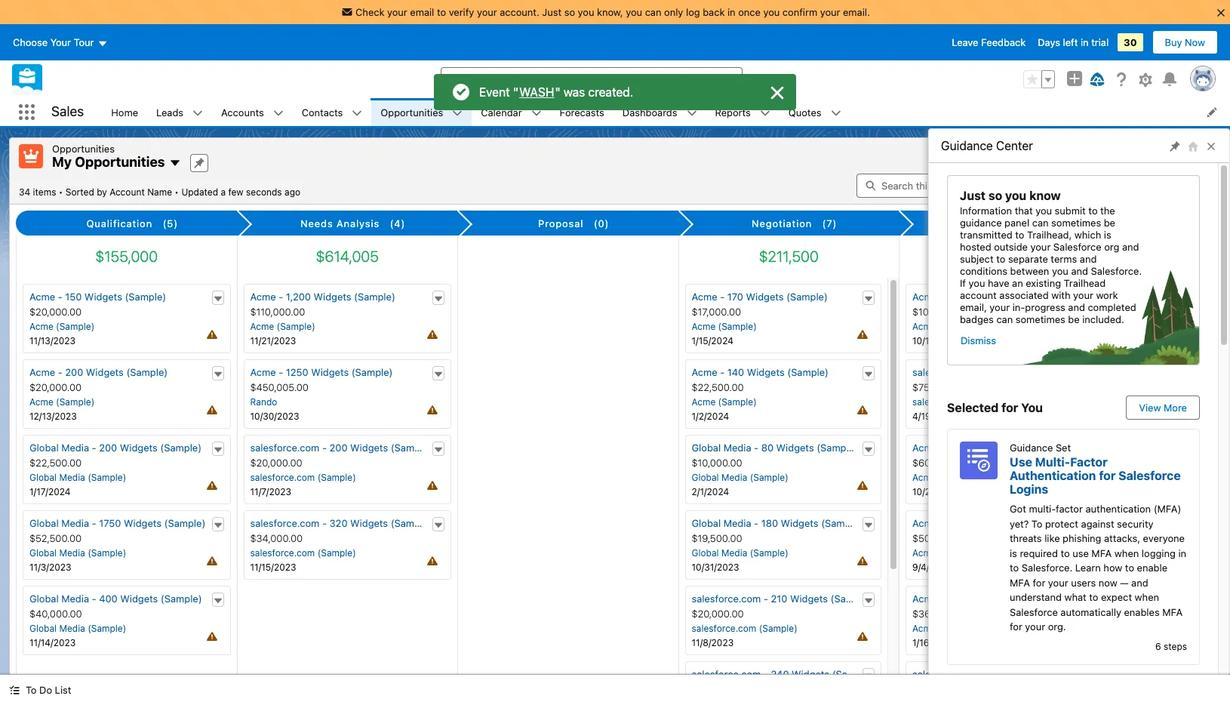 Task type: vqa. For each thing, say whether or not it's contained in the screenshot.
Closed Won
yes



Task type: locate. For each thing, give the bounding box(es) containing it.
salesforce.com (sample) link up 11/7/2023
[[250, 472, 356, 483]]

is inside just so you know information that you submit to the guidance panel can sometimes be transmitted to trailhead, which is hosted outside your salesforce org and subject to separate terms and conditions between you and salesforce. if you have an existing trailhead account associated with your work email, your in-progress and completed badges can sometimes be included.
[[1105, 229, 1112, 241]]

$110,000.00
[[250, 306, 305, 318]]

salesforce.com down $75,000.00
[[913, 397, 978, 408]]

ago
[[285, 186, 301, 197]]

reports list item
[[706, 98, 780, 126]]

separate
[[1009, 253, 1049, 265]]

be
[[1105, 217, 1116, 229], [1069, 313, 1080, 325]]

view more
[[1140, 402, 1188, 414]]

acme up $17,000.00
[[692, 291, 718, 303]]

you
[[578, 6, 595, 18], [626, 6, 643, 18], [764, 6, 780, 18], [1006, 189, 1027, 202], [1036, 205, 1053, 217], [1053, 265, 1069, 277], [969, 277, 986, 289]]

can for know
[[1033, 217, 1049, 229]]

when
[[1115, 547, 1140, 559], [1135, 591, 1160, 603]]

enable
[[1138, 562, 1168, 574]]

widgets for acme - 650 widgets (sample)
[[970, 442, 1008, 454]]

global up 11/3/2023
[[29, 548, 57, 559]]

10/31/2023
[[692, 562, 740, 573]]

$22,500.00
[[692, 381, 744, 393], [29, 457, 82, 469]]

$52,500.00 global media (sample) 11/3/2023
[[29, 532, 126, 573]]

know,
[[597, 6, 624, 18]]

text default image for the quotes link on the right top of page
[[831, 108, 842, 118]]

and inside guidance set use multi-factor authentication for salesforce logins got multi-factor authentication (mfa) yet? to protect against security threats like phishing attacks, everyone is required to use mfa when logging in to salesforce. learn how to enable mfa for your users now — and understand what to expect when salesforce automatically enables mfa for your org.
[[1132, 577, 1149, 589]]

acme (sample) link for 140
[[692, 397, 757, 408]]

text default image inside leads list item
[[193, 108, 203, 118]]

closed won
[[970, 218, 1031, 230]]

acme down 11/13/2023
[[29, 366, 55, 378]]

$20,000.00 inside '$20,000.00 salesforce.com (sample) 11/8/2023'
[[692, 608, 744, 620]]

factor
[[1056, 503, 1084, 515]]

- for salesforce.com - 240 widgets (sample)
[[764, 668, 769, 680]]

- left 80
[[754, 442, 759, 454]]

acme up 1/16/2023
[[913, 623, 937, 634]]

in right left
[[1081, 36, 1089, 48]]

back
[[703, 6, 725, 18]]

your
[[387, 6, 408, 18], [477, 6, 497, 18], [821, 6, 841, 18], [1031, 241, 1051, 253], [1074, 289, 1094, 301], [990, 301, 1011, 313], [1049, 577, 1069, 589], [1026, 621, 1046, 633]]

0 vertical spatial salesforce
[[1054, 241, 1102, 253]]

steps
[[1164, 641, 1188, 652]]

salesforce.com (sample) link down $75,000.00
[[913, 397, 1019, 408]]

global up the $10,000.00 on the right of page
[[692, 442, 721, 454]]

global up $19,500.00
[[692, 517, 721, 529]]

learn
[[1076, 562, 1102, 574]]

salesforce.com (sample) link up 11/8/2023
[[692, 623, 798, 634]]

200 up $22,500.00 global media (sample) 1/17/2024
[[99, 442, 117, 454]]

selected
[[948, 401, 999, 415]]

0 vertical spatial just
[[542, 6, 562, 18]]

global media (sample) link down $19,500.00
[[692, 548, 789, 559]]

acme (sample) link for 300
[[913, 623, 978, 634]]

widgets right 80
[[777, 442, 815, 454]]

1 horizontal spatial can
[[997, 313, 1014, 325]]

text default image for leads link
[[193, 108, 203, 118]]

salesforce.com up 11/7/2023
[[250, 472, 315, 483]]

opportunities
[[381, 106, 444, 118], [52, 143, 115, 155], [75, 154, 165, 170]]

you left know,
[[578, 6, 595, 18]]

1 horizontal spatial "
[[555, 85, 561, 99]]

in
[[728, 6, 736, 18], [1081, 36, 1089, 48], [1179, 547, 1187, 559]]

salesforce.com (sample) link for 320
[[250, 548, 356, 559]]

acme up "$450,005.00"
[[250, 366, 276, 378]]

text default image for calendar link
[[531, 108, 542, 118]]

widgets up '$20,000.00 acme (sample) 12/13/2023' in the bottom of the page
[[86, 366, 124, 378]]

for up understand
[[1033, 577, 1046, 589]]

200 up $20,000.00 salesforce.com (sample) 11/7/2023
[[330, 442, 348, 454]]

acme inside $105,000.00 acme (sample) 10/18/2023
[[913, 321, 937, 332]]

be up org
[[1105, 217, 1116, 229]]

text default image for salesforce.com - 240 widgets (sample)
[[864, 671, 874, 682]]

salesforce.com - 320 widgets (sample)
[[250, 517, 432, 529]]

" left 'wash'
[[513, 85, 519, 99]]

2 " from the left
[[555, 85, 561, 99]]

widgets right '650'
[[970, 442, 1008, 454]]

global inside $40,000.00 global media (sample) 11/14/2023
[[29, 623, 57, 634]]

1 vertical spatial $22,500.00
[[29, 457, 82, 469]]

just right account.
[[542, 6, 562, 18]]

1 vertical spatial is
[[1010, 547, 1018, 559]]

widgets for salesforce.com - 600 widgets (sample)
[[1013, 366, 1051, 378]]

once
[[739, 6, 761, 18]]

to left the at the right top of page
[[1089, 205, 1098, 217]]

acme up 1/15/2024
[[692, 321, 716, 332]]

1 vertical spatial guidance
[[1010, 442, 1054, 454]]

needs analysis
[[301, 218, 380, 230]]

widgets for acme - 300 widgets (sample)
[[970, 593, 1008, 605]]

leads
[[156, 106, 184, 118]]

media down $40,000.00
[[59, 623, 85, 634]]

(sample) inside $40,000.00 global media (sample) 11/14/2023
[[88, 623, 126, 634]]

1 • from the left
[[59, 186, 63, 197]]

acme (sample) link up 11/13/2023
[[29, 321, 95, 332]]

11/14/2023
[[29, 637, 76, 649]]

so left know,
[[565, 6, 575, 18]]

1 horizontal spatial just
[[961, 189, 986, 202]]

media up $22,500.00 global media (sample) 1/17/2024
[[61, 442, 89, 454]]

text default image
[[352, 108, 363, 118], [760, 108, 771, 118], [169, 157, 182, 169], [213, 294, 223, 304], [433, 294, 444, 304], [213, 369, 223, 380], [864, 369, 874, 380], [433, 445, 444, 455], [864, 445, 874, 455], [1084, 445, 1095, 455], [213, 520, 223, 531], [864, 520, 874, 531], [1084, 520, 1095, 531], [213, 596, 223, 606], [864, 596, 874, 606], [864, 671, 874, 682], [9, 685, 20, 696]]

enables
[[1125, 606, 1160, 618]]

2 horizontal spatial in
[[1179, 547, 1187, 559]]

dashboards
[[623, 106, 678, 118]]

in inside guidance set use multi-factor authentication for salesforce logins got multi-factor authentication (mfa) yet? to protect against security threats like phishing attacks, everyone is required to use mfa when logging in to salesforce. learn how to enable mfa for your users now — and understand what to expect when salesforce automatically enables mfa for your org.
[[1179, 547, 1187, 559]]

salesforce.com inside $34,000.00 salesforce.com (sample) 11/15/2023
[[250, 548, 315, 559]]

for
[[1002, 401, 1019, 415], [1100, 469, 1116, 483], [1033, 577, 1046, 589], [1010, 621, 1023, 633]]

0 vertical spatial salesforce.
[[1092, 265, 1143, 277]]

2 horizontal spatial can
[[1033, 217, 1049, 229]]

(sample) inside $75,000.00 salesforce.com (sample) 4/19/2023
[[980, 397, 1019, 408]]

media down $19,500.00
[[722, 548, 748, 559]]

Search My Opportunities list view. search field
[[857, 173, 1038, 197]]

widgets right "300"
[[970, 593, 1008, 605]]

1 vertical spatial just
[[961, 189, 986, 202]]

- left 150
[[58, 291, 62, 303]]

when down attacks,
[[1115, 547, 1140, 559]]

0 horizontal spatial •
[[59, 186, 63, 197]]

1 horizontal spatial mfa
[[1092, 547, 1113, 559]]

text default image for opportunities link
[[453, 108, 463, 118]]

so up information
[[989, 189, 1003, 202]]

tour
[[74, 36, 94, 48]]

contacts link
[[293, 98, 352, 126]]

200 for acme
[[65, 366, 83, 378]]

is down threats
[[1010, 547, 1018, 559]]

1 vertical spatial can
[[1033, 217, 1049, 229]]

0 horizontal spatial guidance
[[942, 139, 994, 153]]

global up 11/14/2023
[[29, 623, 57, 634]]

-
[[58, 291, 62, 303], [279, 291, 283, 303], [721, 291, 725, 303], [941, 291, 946, 303], [58, 366, 62, 378], [279, 366, 283, 378], [721, 366, 725, 378], [985, 366, 990, 378], [92, 442, 96, 454], [322, 442, 327, 454], [754, 442, 759, 454], [941, 442, 946, 454], [92, 517, 96, 529], [322, 517, 327, 529], [754, 517, 759, 529], [941, 517, 946, 529], [92, 593, 96, 605], [764, 593, 769, 605], [941, 593, 946, 605], [764, 668, 769, 680], [985, 668, 990, 680]]

days
[[1039, 36, 1061, 48]]

1 horizontal spatial in
[[1081, 36, 1089, 48]]

your left email
[[387, 6, 408, 18]]

- up $105,000.00
[[941, 291, 946, 303]]

widgets right 170 on the right of page
[[747, 291, 784, 303]]

event
[[480, 85, 510, 99]]

the
[[1101, 205, 1116, 217]]

text default image for acme - 170 widgets (sample) link
[[864, 294, 874, 304]]

0 vertical spatial be
[[1105, 217, 1116, 229]]

(sample) inside $20,000.00 salesforce.com (sample) 11/7/2023
[[318, 472, 356, 483]]

guidance up use
[[1010, 442, 1054, 454]]

1 vertical spatial to
[[26, 684, 37, 696]]

acme (sample) link for 150
[[29, 321, 95, 332]]

2 vertical spatial mfa
[[1163, 606, 1183, 618]]

widgets up $20,000.00 salesforce.com (sample) 11/7/2023
[[351, 442, 388, 454]]

9/4/2023
[[913, 562, 952, 573]]

80
[[762, 442, 774, 454]]

text default image inside accounts 'list item'
[[273, 108, 284, 118]]

$20,000.00
[[29, 306, 82, 318], [29, 381, 82, 393], [250, 457, 303, 469], [692, 608, 744, 620]]

salesforce left org
[[1054, 241, 1102, 253]]

created.
[[589, 85, 634, 99]]

$10,000.00 global media (sample) 2/1/2024
[[692, 457, 789, 498]]

- left "300"
[[941, 593, 946, 605]]

acme (sample) link for 200
[[29, 397, 95, 408]]

- up "$450,005.00"
[[279, 366, 283, 378]]

1 horizontal spatial to
[[1032, 518, 1043, 530]]

" left "was"
[[555, 85, 561, 99]]

to inside guidance set use multi-factor authentication for salesforce logins got multi-factor authentication (mfa) yet? to protect against security threats like phishing attacks, everyone is required to use mfa when logging in to salesforce. learn how to enable mfa for your users now — and understand what to expect when salesforce automatically enables mfa for your org.
[[1032, 518, 1043, 530]]

confirm
[[783, 6, 818, 18]]

home
[[111, 106, 138, 118]]

global media (sample) link up 1/17/2024
[[29, 472, 126, 483]]

in down everyone
[[1179, 547, 1187, 559]]

11/15/2023
[[250, 562, 296, 573]]

widgets for acme - 500 widgets (sample)
[[970, 517, 1007, 529]]

0 horizontal spatial "
[[513, 85, 519, 99]]

global up 2/1/2024
[[692, 472, 719, 483]]

0 vertical spatial guidance
[[942, 139, 994, 153]]

$22,500.00 inside $22,500.00 global media (sample) 1/17/2024
[[29, 457, 82, 469]]

1 vertical spatial in
[[1081, 36, 1089, 48]]

1 vertical spatial when
[[1135, 591, 1160, 603]]

salesforce.com down 11/8/2023
[[692, 668, 761, 680]]

salesforce.com up 11/8/2023
[[692, 623, 757, 634]]

center
[[997, 139, 1034, 153]]

0 horizontal spatial so
[[565, 6, 575, 18]]

widgets for salesforce.com - 320 widgets (sample)
[[350, 517, 388, 529]]

widgets right 1,200
[[314, 291, 352, 303]]

know
[[1030, 189, 1061, 202]]

(sample) inside $36,000.00 acme (sample) 1/16/2023
[[940, 623, 978, 634]]

choose
[[13, 36, 48, 48]]

trailhead,
[[1028, 229, 1073, 241]]

dashboards list item
[[614, 98, 706, 126]]

acme left 140
[[692, 366, 718, 378]]

choose your tour
[[13, 36, 94, 48]]

acme inside $20,000.00 acme (sample) 11/13/2023
[[29, 321, 53, 332]]

acme up $110,000.00
[[250, 291, 276, 303]]

your
[[50, 36, 71, 48]]

1 horizontal spatial •
[[175, 186, 179, 197]]

- up '$20,000.00 acme (sample) 12/13/2023' in the bottom of the page
[[58, 366, 62, 378]]

- left '650'
[[941, 442, 946, 454]]

text default image inside "reports" list item
[[760, 108, 771, 118]]

acme - 1250 widgets (sample) link
[[250, 366, 393, 378]]

media inside $10,000.00 global media (sample) 2/1/2024
[[722, 472, 748, 483]]

salesforce.com (sample) link for 200
[[250, 472, 356, 483]]

1,200
[[286, 291, 311, 303]]

authentication
[[1010, 469, 1097, 483]]

none search field inside my opportunities|opportunities|list view element
[[857, 173, 1038, 197]]

sometimes
[[1052, 217, 1102, 229], [1016, 313, 1066, 325]]

quotes list item
[[780, 98, 851, 126]]

salesforce.com up $75,000.00
[[913, 366, 982, 378]]

salesforce. down org
[[1092, 265, 1143, 277]]

(sample) inside $50,000.00 acme (sample) 9/4/2023
[[940, 548, 978, 559]]

dismiss button
[[961, 328, 998, 353]]

$20,000.00 inside $20,000.00 salesforce.com (sample) 11/7/2023
[[250, 457, 303, 469]]

$20,000.00 for salesforce.com - 210 widgets (sample)
[[692, 608, 744, 620]]

1 vertical spatial salesforce
[[1119, 469, 1182, 483]]

text default image for acme - 650 widgets (sample)
[[1084, 445, 1095, 455]]

- up $20,000.00 salesforce.com (sample) 11/7/2023
[[322, 442, 327, 454]]

0 horizontal spatial 200
[[65, 366, 83, 378]]

- left 180
[[754, 517, 759, 529]]

1/17/2024
[[29, 486, 71, 498]]

0 vertical spatial can
[[645, 6, 662, 18]]

- left 170 on the right of page
[[721, 291, 725, 303]]

acme (sample) link for 170
[[692, 321, 757, 332]]

can left only
[[645, 6, 662, 18]]

34
[[19, 186, 30, 197]]

transmitted
[[961, 229, 1013, 241]]

salesforce.com - 600 widgets (sample) link
[[913, 366, 1095, 378]]

log
[[686, 6, 701, 18]]

global media (sample) link down "$52,500.00"
[[29, 548, 126, 559]]

acme (sample) link down $105,000.00
[[913, 321, 978, 332]]

1 horizontal spatial so
[[989, 189, 1003, 202]]

2 vertical spatial in
[[1179, 547, 1187, 559]]

widgets right 350
[[1013, 668, 1051, 680]]

updated
[[182, 186, 218, 197]]

widgets for acme - 170 widgets (sample)
[[747, 291, 784, 303]]

guidance up search my opportunities list view. 'search box' on the top
[[942, 139, 994, 153]]

rando
[[250, 397, 277, 408]]

2 vertical spatial salesforce
[[1010, 606, 1059, 618]]

$20,000.00 inside $20,000.00 acme (sample) 11/13/2023
[[29, 306, 82, 318]]

text default image
[[193, 108, 203, 118], [273, 108, 284, 118], [453, 108, 463, 118], [531, 108, 542, 118], [687, 108, 697, 118], [831, 108, 842, 118], [864, 294, 874, 304], [1084, 294, 1095, 304], [433, 369, 444, 380], [213, 445, 223, 455], [433, 520, 444, 531], [1084, 596, 1095, 606], [1084, 671, 1095, 682]]

(sample) inside $19,500.00 global media (sample) 10/31/2023
[[750, 548, 789, 559]]

$60,000.00 acme (sample) 10/24/2022
[[913, 457, 978, 498]]

to inside 'button'
[[26, 684, 37, 696]]

$22,500.00 down 140
[[692, 381, 744, 393]]

$20,000.00 up 11/7/2023
[[250, 457, 303, 469]]

0 vertical spatial in
[[728, 6, 736, 18]]

0 horizontal spatial to
[[26, 684, 37, 696]]

0 vertical spatial to
[[1032, 518, 1043, 530]]

acme up 10/18/2023
[[913, 321, 937, 332]]

2 horizontal spatial 200
[[330, 442, 348, 454]]

forecasts link
[[551, 98, 614, 126]]

acme inside '$20,000.00 acme (sample) 12/13/2023'
[[29, 397, 53, 408]]

2 • from the left
[[175, 186, 179, 197]]

acme - 300 widgets (sample) link
[[913, 593, 1052, 605]]

text default image for global media - 80 widgets (sample)
[[864, 445, 874, 455]]

acme - 300 widgets (sample)
[[913, 593, 1052, 605]]

- for salesforce.com - 600 widgets (sample)
[[985, 366, 990, 378]]

acme (sample) link down $110,000.00
[[250, 321, 315, 332]]

acme inside $50,000.00 acme (sample) 9/4/2023
[[913, 548, 937, 559]]

threats
[[1010, 532, 1043, 544]]

acme up 10/24/2022
[[913, 472, 937, 483]]

acme left 150
[[29, 291, 55, 303]]

guidance inside guidance set use multi-factor authentication for salesforce logins got multi-factor authentication (mfa) yet? to protect against security threats like phishing attacks, everyone is required to use mfa when logging in to salesforce. learn how to enable mfa for your users now — and understand what to expect when salesforce automatically enables mfa for your org.
[[1010, 442, 1054, 454]]

- for acme - 170 widgets (sample)
[[721, 291, 725, 303]]

just inside just so you know information that you submit to the guidance panel can sometimes be transmitted to trailhead, which is hosted outside your salesforce org and subject to separate terms and conditions between you and salesforce. if you have an existing trailhead account associated with your work email, your in-progress and completed badges can sometimes be included.
[[961, 189, 986, 202]]

0 vertical spatial $22,500.00
[[692, 381, 744, 393]]

- left 1750
[[92, 517, 96, 529]]

text default image inside dashboards list item
[[687, 108, 697, 118]]

10/24/2022
[[913, 486, 962, 498]]

salesforce up '(mfa)'
[[1119, 469, 1182, 483]]

widgets for acme - 200 widgets (sample)
[[86, 366, 124, 378]]

sorted
[[66, 186, 94, 197]]

text default image inside to do list 'button'
[[9, 685, 20, 696]]

1 vertical spatial so
[[989, 189, 1003, 202]]

widgets for acme - 1250 widgets (sample)
[[311, 366, 349, 378]]

(4)
[[390, 218, 406, 230]]

(sample) inside $20,000.00 acme (sample) 11/13/2023
[[56, 321, 95, 332]]

None search field
[[857, 173, 1038, 197]]

text default image inside quotes list item
[[831, 108, 842, 118]]

email,
[[961, 301, 988, 313]]

media down the $10,000.00 on the right of page
[[722, 472, 748, 483]]

0 vertical spatial when
[[1115, 547, 1140, 559]]

few
[[228, 186, 244, 197]]

0 horizontal spatial salesforce.
[[1022, 562, 1073, 574]]

widgets for acme - 150 widgets (sample)
[[85, 291, 122, 303]]

0 vertical spatial is
[[1105, 229, 1112, 241]]

0 vertical spatial so
[[565, 6, 575, 18]]

to up $512,000
[[1016, 229, 1025, 241]]

is right which
[[1105, 229, 1112, 241]]

group
[[1024, 70, 1056, 88]]

1 horizontal spatial is
[[1105, 229, 1112, 241]]

media up "$52,500.00"
[[61, 517, 89, 529]]

salesforce.com (sample) link for 600
[[913, 397, 1019, 408]]

- left 600
[[985, 366, 990, 378]]

global media (sample) link for $19,500.00
[[692, 548, 789, 559]]

0 horizontal spatial mfa
[[1010, 577, 1031, 589]]

text default image inside opportunities list item
[[453, 108, 463, 118]]

1 vertical spatial salesforce.
[[1022, 562, 1073, 574]]

1 horizontal spatial be
[[1105, 217, 1116, 229]]

media inside $40,000.00 global media (sample) 11/14/2023
[[59, 623, 85, 634]]

acme (sample) link up 1/2/2024
[[692, 397, 757, 408]]

$22,500.00 acme (sample) 1/2/2024
[[692, 381, 757, 422]]

text default image for salesforce.com - 320 widgets (sample) link at the left bottom
[[433, 520, 444, 531]]

global up $40,000.00
[[29, 593, 59, 605]]

just
[[542, 6, 562, 18], [961, 189, 986, 202]]

widgets down have
[[973, 291, 1010, 303]]

- left 350
[[985, 668, 990, 680]]

email
[[410, 6, 435, 18]]

acme - 140 widgets (sample) link
[[692, 366, 829, 378]]

- left 400
[[92, 593, 96, 605]]

0 horizontal spatial can
[[645, 6, 662, 18]]

0 vertical spatial sometimes
[[1052, 217, 1102, 229]]

got
[[1010, 503, 1027, 515]]

text default image for acme - 140 widgets (sample)
[[864, 369, 874, 380]]

$20,000.00 salesforce.com (sample) 11/7/2023
[[250, 457, 356, 498]]

global media (sample) link down $40,000.00
[[29, 623, 126, 634]]

calendar list item
[[472, 98, 551, 126]]

acme up $50,000.00
[[913, 517, 939, 529]]

(sample) inside $105,000.00 acme (sample) 10/18/2023
[[940, 321, 978, 332]]

0 horizontal spatial $22,500.00
[[29, 457, 82, 469]]

associated
[[1000, 289, 1049, 301]]

$20,000.00 up 11/8/2023
[[692, 608, 744, 620]]

1 horizontal spatial salesforce.
[[1092, 265, 1143, 277]]

text default image for accounts link
[[273, 108, 284, 118]]

11/13/2023
[[29, 335, 76, 347]]

text default image for acme - 1100 widgets (sample) link
[[1084, 294, 1095, 304]]

contacts
[[302, 106, 343, 118]]

0 horizontal spatial is
[[1010, 547, 1018, 559]]

text default image inside the calendar list item
[[531, 108, 542, 118]]

text default image for salesforce.com - 210 widgets (sample)
[[864, 596, 874, 606]]

10/18/2023
[[913, 335, 961, 347]]

list containing home
[[102, 98, 1231, 126]]

$20,000.00 inside '$20,000.00 acme (sample) 12/13/2023'
[[29, 381, 82, 393]]

list
[[102, 98, 1231, 126]]

1 horizontal spatial guidance
[[1010, 442, 1054, 454]]

- for acme - 1,200 widgets (sample)
[[279, 291, 283, 303]]

- up $110,000.00
[[279, 291, 283, 303]]

media
[[61, 442, 89, 454], [724, 442, 752, 454], [59, 472, 85, 483], [722, 472, 748, 483], [61, 517, 89, 529], [724, 517, 752, 529], [59, 548, 85, 559], [722, 548, 748, 559], [61, 593, 89, 605], [59, 623, 85, 634]]

(sample) inside $110,000.00 acme (sample) 11/21/2023
[[277, 321, 315, 332]]

accounts
[[221, 106, 264, 118]]

mfa up how
[[1092, 547, 1113, 559]]

more
[[1165, 402, 1188, 414]]

$450,005.00
[[250, 381, 309, 393]]

$22,500.00 inside $22,500.00 acme (sample) 1/2/2024
[[692, 381, 744, 393]]

1 vertical spatial be
[[1069, 313, 1080, 325]]

1 horizontal spatial $22,500.00
[[692, 381, 744, 393]]

widgets for salesforce.com - 200 widgets (sample)
[[351, 442, 388, 454]]

1 vertical spatial mfa
[[1010, 577, 1031, 589]]



Task type: describe. For each thing, give the bounding box(es) containing it.
for up 'authentication'
[[1100, 469, 1116, 483]]

(sample) inside $34,000.00 salesforce.com (sample) 11/15/2023
[[318, 548, 356, 559]]

global media - 200 widgets (sample) link
[[29, 442, 202, 454]]

included.
[[1083, 313, 1125, 325]]

yet?
[[1010, 518, 1030, 530]]

$19,500.00 global media (sample) 10/31/2023
[[692, 532, 789, 573]]

outside
[[995, 241, 1029, 253]]

global media - 80 widgets (sample) link
[[692, 442, 859, 454]]

text default image for 'acme - 1250 widgets (sample)' link
[[433, 369, 444, 380]]

$110,000.00 acme (sample) 11/21/2023
[[250, 306, 315, 347]]

- up $22,500.00 global media (sample) 1/17/2024
[[92, 442, 96, 454]]

opportunities list item
[[372, 98, 472, 126]]

your down (18)
[[1031, 241, 1051, 253]]

2 vertical spatial can
[[997, 313, 1014, 325]]

acme inside $60,000.00 acme (sample) 10/24/2022
[[913, 472, 937, 483]]

my opportunities
[[52, 154, 165, 170]]

2 horizontal spatial mfa
[[1163, 606, 1183, 618]]

trial
[[1092, 36, 1109, 48]]

to right the subject
[[997, 253, 1006, 265]]

- for acme - 500 widgets (sample)
[[941, 517, 946, 529]]

verify
[[449, 6, 475, 18]]

do
[[39, 684, 52, 696]]

salesforce inside just so you know information that you submit to the guidance panel can sometimes be transmitted to trailhead, which is hosted outside your salesforce org and subject to separate terms and conditions between you and salesforce. if you have an existing trailhead account associated with your work email, your in-progress and completed badges can sometimes be included.
[[1054, 241, 1102, 253]]

widgets for acme - 140 widgets (sample)
[[747, 366, 785, 378]]

between
[[1011, 265, 1050, 277]]

acme inside $22,500.00 acme (sample) 1/2/2024
[[692, 397, 716, 408]]

text default image for global media - 180 widgets (sample)
[[864, 520, 874, 531]]

guidance
[[961, 217, 1003, 229]]

12/13/2023
[[29, 411, 77, 422]]

sales
[[51, 104, 84, 120]]

widgets for acme - 1100 widgets (sample)
[[973, 291, 1010, 303]]

view more button
[[1127, 396, 1201, 420]]

240
[[771, 668, 790, 680]]

global media - 180 widgets (sample) link
[[692, 517, 863, 529]]

acme - 1250 widgets (sample)
[[250, 366, 393, 378]]

1250
[[286, 366, 309, 378]]

success alert dialog
[[434, 74, 797, 110]]

global inside $10,000.00 global media (sample) 2/1/2024
[[692, 472, 719, 483]]

to up automatically
[[1090, 591, 1099, 603]]

$52,500.00
[[29, 532, 82, 545]]

media inside $22,500.00 global media (sample) 1/17/2024
[[59, 472, 85, 483]]

salesforce. inside guidance set use multi-factor authentication for salesforce logins got multi-factor authentication (mfa) yet? to protect against security threats like phishing attacks, everyone is required to use mfa when logging in to salesforce. learn how to enable mfa for your users now — and understand what to expect when salesforce automatically enables mfa for your org.
[[1022, 562, 1073, 574]]

- for acme - 1100 widgets (sample)
[[941, 291, 946, 303]]

200 for salesforce.com
[[330, 442, 348, 454]]

(7)
[[823, 218, 838, 230]]

widgets for salesforce.com - 240 widgets (sample)
[[792, 668, 830, 680]]

calendar link
[[472, 98, 531, 126]]

opportunities link
[[372, 98, 453, 126]]

salesforce.com down 10/31/2023 at the bottom right of page
[[692, 593, 761, 605]]

trailhead
[[1064, 277, 1106, 289]]

your left org.
[[1026, 621, 1046, 633]]

search... button
[[441, 67, 743, 91]]

text default image for global media - 1750 widgets (sample)
[[213, 520, 223, 531]]

widgets for salesforce.com - 210 widgets (sample)
[[791, 593, 828, 605]]

acme inside $110,000.00 acme (sample) 11/21/2023
[[250, 321, 274, 332]]

guidance for guidance set use multi-factor authentication for salesforce logins got multi-factor authentication (mfa) yet? to protect against security threats like phishing attacks, everyone is required to use mfa when logging in to salesforce. learn how to enable mfa for your users now — and understand what to expect when salesforce automatically enables mfa for your org.
[[1010, 442, 1054, 454]]

text default image for acme - 300 widgets (sample) link at bottom
[[1084, 596, 1095, 606]]

acme inside $36,000.00 acme (sample) 1/16/2023
[[913, 623, 937, 634]]

salesforce.com inside $75,000.00 salesforce.com (sample) 4/19/2023
[[913, 397, 978, 408]]

- for acme - 140 widgets (sample)
[[721, 366, 725, 378]]

(sample) inside $52,500.00 global media (sample) 11/3/2023
[[88, 548, 126, 559]]

so inside just so you know information that you submit to the guidance panel can sometimes be transmitted to trailhead, which is hosted outside your salesforce org and subject to separate terms and conditions between you and salesforce. if you have an existing trailhead account associated with your work email, your in-progress and completed badges can sometimes be included.
[[989, 189, 1003, 202]]

350
[[992, 668, 1011, 680]]

media inside $52,500.00 global media (sample) 11/3/2023
[[59, 548, 85, 559]]

salesforce.com down 1/16/2023
[[913, 668, 982, 680]]

- for acme - 200 widgets (sample)
[[58, 366, 62, 378]]

my opportunities status
[[19, 186, 182, 197]]

use multi-factor authentication for salesforce logins link
[[1010, 455, 1182, 496]]

(sample) inside '$20,000.00 salesforce.com (sample) 11/8/2023'
[[759, 623, 798, 634]]

650
[[949, 442, 967, 454]]

your right "verify"
[[477, 6, 497, 18]]

30
[[1125, 36, 1138, 48]]

to left use
[[1061, 547, 1071, 559]]

for down understand
[[1010, 621, 1023, 633]]

to down threats
[[1010, 562, 1020, 574]]

you right the 'if'
[[969, 277, 986, 289]]

salesforce.com - 240 widgets (sample)
[[692, 668, 874, 680]]

guidance for guidance center
[[942, 139, 994, 153]]

like
[[1045, 532, 1061, 544]]

select list display image
[[1078, 173, 1111, 197]]

you
[[1022, 401, 1044, 415]]

text default image for salesforce.com - 350 widgets (sample) link
[[1084, 671, 1095, 682]]

to right email
[[437, 6, 446, 18]]

text default image for acme - 200 widgets (sample)
[[213, 369, 223, 380]]

global media (sample) link for $10,000.00
[[692, 472, 789, 483]]

(sample) inside $17,000.00 acme (sample) 1/15/2024
[[719, 321, 757, 332]]

$20,000.00 for acme - 200 widgets (sample)
[[29, 381, 82, 393]]

acme (sample) link for 500
[[913, 548, 978, 559]]

$19,500.00
[[692, 532, 743, 545]]

- for acme - 300 widgets (sample)
[[941, 593, 946, 605]]

$211,500
[[759, 248, 819, 265]]

my
[[52, 154, 72, 170]]

list
[[55, 684, 71, 696]]

submit
[[1055, 205, 1087, 217]]

wash
[[520, 85, 555, 99]]

your right with
[[1074, 289, 1094, 301]]

text default image for acme - 150 widgets (sample)
[[213, 294, 223, 304]]

event " wash " was created.
[[480, 85, 634, 99]]

1 horizontal spatial 200
[[99, 442, 117, 454]]

search...
[[470, 73, 511, 85]]

salesforce.com inside '$20,000.00 salesforce.com (sample) 11/8/2023'
[[692, 623, 757, 634]]

opportunities inside list item
[[381, 106, 444, 118]]

use
[[1010, 455, 1033, 469]]

300
[[949, 593, 967, 605]]

- for acme - 1250 widgets (sample)
[[279, 366, 283, 378]]

you up with
[[1053, 265, 1069, 277]]

a
[[221, 186, 226, 197]]

$20,000.00 for acme - 150 widgets (sample)
[[29, 306, 82, 318]]

list view controls image
[[1041, 173, 1075, 197]]

new
[[1178, 150, 1198, 162]]

media up $19,500.00
[[724, 517, 752, 529]]

can for to
[[645, 6, 662, 18]]

acme (sample) link for 1,200
[[250, 321, 315, 332]]

global up "$52,500.00"
[[29, 517, 59, 529]]

salesforce.com (sample) link for 210
[[692, 623, 798, 634]]

salesforce.com - 200 widgets (sample)
[[250, 442, 432, 454]]

1 " from the left
[[513, 85, 519, 99]]

media inside $19,500.00 global media (sample) 10/31/2023
[[722, 548, 748, 559]]

choose your tour button
[[12, 30, 108, 54]]

1100
[[949, 291, 970, 303]]

11/21/2023
[[250, 335, 296, 347]]

global media (sample) link for $22,500.00
[[29, 472, 126, 483]]

acme - 1100 widgets (sample) link
[[913, 291, 1054, 303]]

widgets for acme - 1,200 widgets (sample)
[[314, 291, 352, 303]]

500
[[949, 517, 967, 529]]

$22,500.00 for global
[[29, 457, 82, 469]]

salesforce.com - 210 widgets (sample)
[[692, 593, 872, 605]]

text default image for global media - 200 widgets (sample) link
[[213, 445, 223, 455]]

0 horizontal spatial be
[[1069, 313, 1080, 325]]

protect
[[1046, 518, 1079, 530]]

you up that
[[1006, 189, 1027, 202]]

closed
[[970, 218, 1005, 230]]

rando link
[[250, 397, 277, 408]]

(sample) inside $22,500.00 global media (sample) 1/17/2024
[[88, 472, 126, 483]]

global inside $52,500.00 global media (sample) 11/3/2023
[[29, 548, 57, 559]]

to up '—'
[[1126, 562, 1135, 574]]

salesforce.com up $34,000.00
[[250, 517, 320, 529]]

for left you
[[1002, 401, 1019, 415]]

text default image for acme - 500 widgets (sample)
[[1084, 520, 1095, 531]]

my opportunities|opportunities|list view element
[[9, 137, 1222, 705]]

$50,000.00
[[913, 532, 965, 545]]

have
[[989, 277, 1010, 289]]

$10,000.00
[[692, 457, 743, 469]]

text default image for salesforce.com - 200 widgets (sample)
[[433, 445, 444, 455]]

acme - 650 widgets (sample)
[[913, 442, 1052, 454]]

acme - 650 widgets (sample) link
[[913, 442, 1052, 454]]

$22,500.00 global media (sample) 1/17/2024
[[29, 457, 126, 498]]

contacts list item
[[293, 98, 372, 126]]

widgets right 180
[[781, 517, 819, 529]]

global media (sample) link for $40,000.00
[[29, 623, 126, 634]]

global down 12/13/2023
[[29, 442, 59, 454]]

global inside $22,500.00 global media (sample) 1/17/2024
[[29, 472, 57, 483]]

$17,000.00
[[692, 306, 742, 318]]

- for salesforce.com - 210 widgets (sample)
[[764, 593, 769, 605]]

global media - 80 widgets (sample)
[[692, 442, 859, 454]]

1 vertical spatial sometimes
[[1016, 313, 1066, 325]]

text default image for global media - 400 widgets (sample)
[[213, 596, 223, 606]]

acme up $36,000.00
[[913, 593, 939, 605]]

widgets right 400
[[120, 593, 158, 605]]

authentication
[[1086, 503, 1152, 515]]

6
[[1156, 641, 1162, 652]]

accounts link
[[212, 98, 273, 126]]

leads list item
[[147, 98, 212, 126]]

accounts list item
[[212, 98, 293, 126]]

you right know,
[[626, 6, 643, 18]]

0 vertical spatial mfa
[[1092, 547, 1113, 559]]

acme - 170 widgets (sample)
[[692, 291, 828, 303]]

- for acme - 650 widgets (sample)
[[941, 442, 946, 454]]

global media (sample) link for $52,500.00
[[29, 548, 126, 559]]

salesforce.com down 10/30/2023
[[250, 442, 320, 454]]

180
[[762, 517, 779, 529]]

expect
[[1102, 591, 1133, 603]]

widgets for salesforce.com - 350 widgets (sample)
[[1013, 668, 1051, 680]]

your left in-
[[990, 301, 1011, 313]]

acme - 140 widgets (sample)
[[692, 366, 829, 378]]

text default image for acme - 1,200 widgets (sample)
[[433, 294, 444, 304]]

$450,005.00 rando 10/30/2023
[[250, 381, 309, 422]]

(0)
[[594, 218, 610, 230]]

- for acme - 150 widgets (sample)
[[58, 291, 62, 303]]

media up $40,000.00
[[61, 593, 89, 605]]

acme (sample) link for 650
[[913, 472, 978, 483]]

(sample) inside $10,000.00 global media (sample) 2/1/2024
[[750, 472, 789, 483]]

information
[[961, 205, 1013, 217]]

acme up $60,000.00
[[913, 442, 939, 454]]

salesforce.com inside $20,000.00 salesforce.com (sample) 11/7/2023
[[250, 472, 315, 483]]

(sample) inside $60,000.00 acme (sample) 10/24/2022
[[940, 472, 978, 483]]

you up (18)
[[1036, 205, 1053, 217]]

$75,000.00
[[913, 381, 965, 393]]

- for salesforce.com - 350 widgets (sample)
[[985, 668, 990, 680]]

acme (sample) link for 1100
[[913, 321, 978, 332]]

account.
[[500, 6, 540, 18]]

global inside $19,500.00 global media (sample) 10/31/2023
[[692, 548, 719, 559]]

- for salesforce.com - 320 widgets (sample)
[[322, 517, 327, 529]]

new button
[[1166, 145, 1211, 168]]

acme up $105,000.00
[[913, 291, 939, 303]]

if
[[961, 277, 967, 289]]

text default image for dashboards link
[[687, 108, 697, 118]]

salesforce. inside just so you know information that you submit to the guidance panel can sometimes be transmitted to trailhead, which is hosted outside your salesforce org and subject to separate terms and conditions between you and salesforce. if you have an existing trailhead account associated with your work email, your in-progress and completed badges can sometimes be included.
[[1092, 265, 1143, 277]]

widgets up $22,500.00 global media (sample) 1/17/2024
[[120, 442, 158, 454]]

you right once
[[764, 6, 780, 18]]

$22,500.00 for acme
[[692, 381, 744, 393]]

your up what
[[1049, 577, 1069, 589]]

media up the $10,000.00 on the right of page
[[724, 442, 752, 454]]

0 horizontal spatial just
[[542, 6, 562, 18]]

$20,000.00 salesforce.com (sample) 11/8/2023
[[692, 608, 798, 649]]

your left "email."
[[821, 6, 841, 18]]

salesforce.com - 320 widgets (sample) link
[[250, 517, 432, 529]]

is inside guidance set use multi-factor authentication for salesforce logins got multi-factor authentication (mfa) yet? to protect against security threats like phishing attacks, everyone is required to use mfa when logging in to salesforce. learn how to enable mfa for your users now — and understand what to expect when salesforce automatically enables mfa for your org.
[[1010, 547, 1018, 559]]

(sample) inside '$20,000.00 acme (sample) 12/13/2023'
[[56, 397, 95, 408]]

large image
[[769, 84, 787, 102]]

acme - 200 widgets (sample) link
[[29, 366, 168, 378]]

0 horizontal spatial in
[[728, 6, 736, 18]]

acme inside $17,000.00 acme (sample) 1/15/2024
[[692, 321, 716, 332]]

widgets right 1750
[[124, 517, 162, 529]]

acme - 1100 widgets (sample)
[[913, 291, 1054, 303]]

global media - 400 widgets (sample)
[[29, 593, 202, 605]]

- for salesforce.com - 200 widgets (sample)
[[322, 442, 327, 454]]

against
[[1082, 518, 1115, 530]]

text default image inside contacts list item
[[352, 108, 363, 118]]

set
[[1056, 442, 1072, 454]]

$75,000.00 salesforce.com (sample) 4/19/2023
[[913, 381, 1019, 422]]

(sample) inside $22,500.00 acme (sample) 1/2/2024
[[719, 397, 757, 408]]

reports
[[716, 106, 751, 118]]

$36,000.00
[[913, 608, 966, 620]]

$20,000.00 for salesforce.com - 200 widgets (sample)
[[250, 457, 303, 469]]



